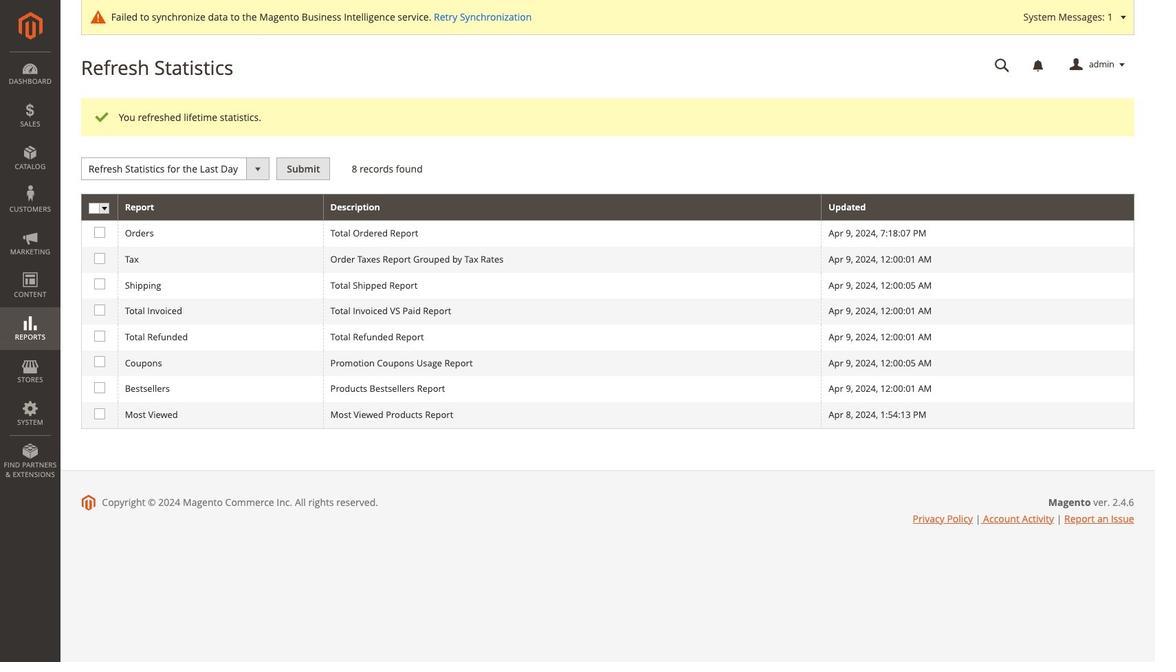Task type: locate. For each thing, give the bounding box(es) containing it.
None text field
[[985, 53, 1020, 77]]

None checkbox
[[94, 408, 103, 417]]

magento admin panel image
[[18, 12, 42, 40]]

None checkbox
[[94, 227, 103, 236], [94, 253, 103, 262], [94, 279, 103, 288], [94, 305, 103, 314], [94, 330, 103, 339], [94, 356, 103, 365], [94, 382, 103, 391], [94, 227, 103, 236], [94, 253, 103, 262], [94, 279, 103, 288], [94, 305, 103, 314], [94, 330, 103, 339], [94, 356, 103, 365], [94, 382, 103, 391]]

menu bar
[[0, 52, 61, 486]]



